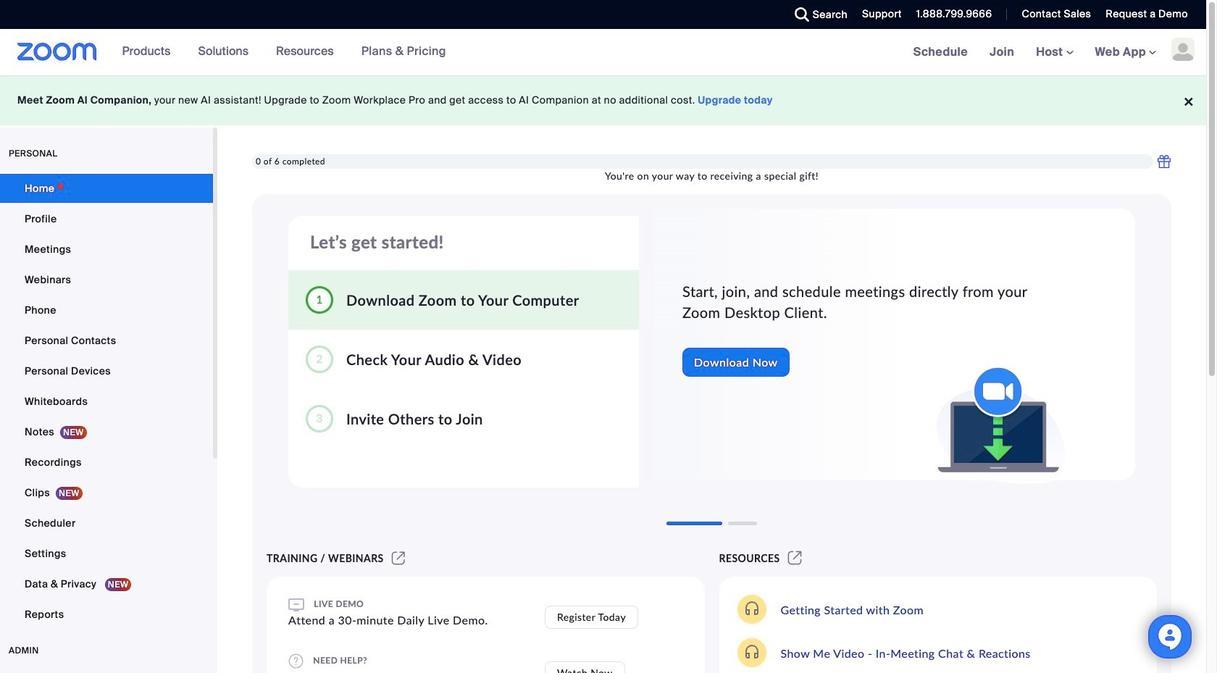 Task type: locate. For each thing, give the bounding box(es) containing it.
menu item
[[0, 671, 213, 673]]

zoom logo image
[[17, 43, 97, 61]]

footer
[[0, 75, 1206, 125]]

banner
[[0, 29, 1206, 76]]

personal menu menu
[[0, 174, 213, 630]]

product information navigation
[[97, 29, 457, 75]]

window new image
[[786, 552, 804, 564]]

window new image
[[390, 552, 407, 564]]



Task type: describe. For each thing, give the bounding box(es) containing it.
meetings navigation
[[903, 29, 1206, 76]]

profile picture image
[[1172, 38, 1195, 61]]



Task type: vqa. For each thing, say whether or not it's contained in the screenshot.
personal menu menu at the left
yes



